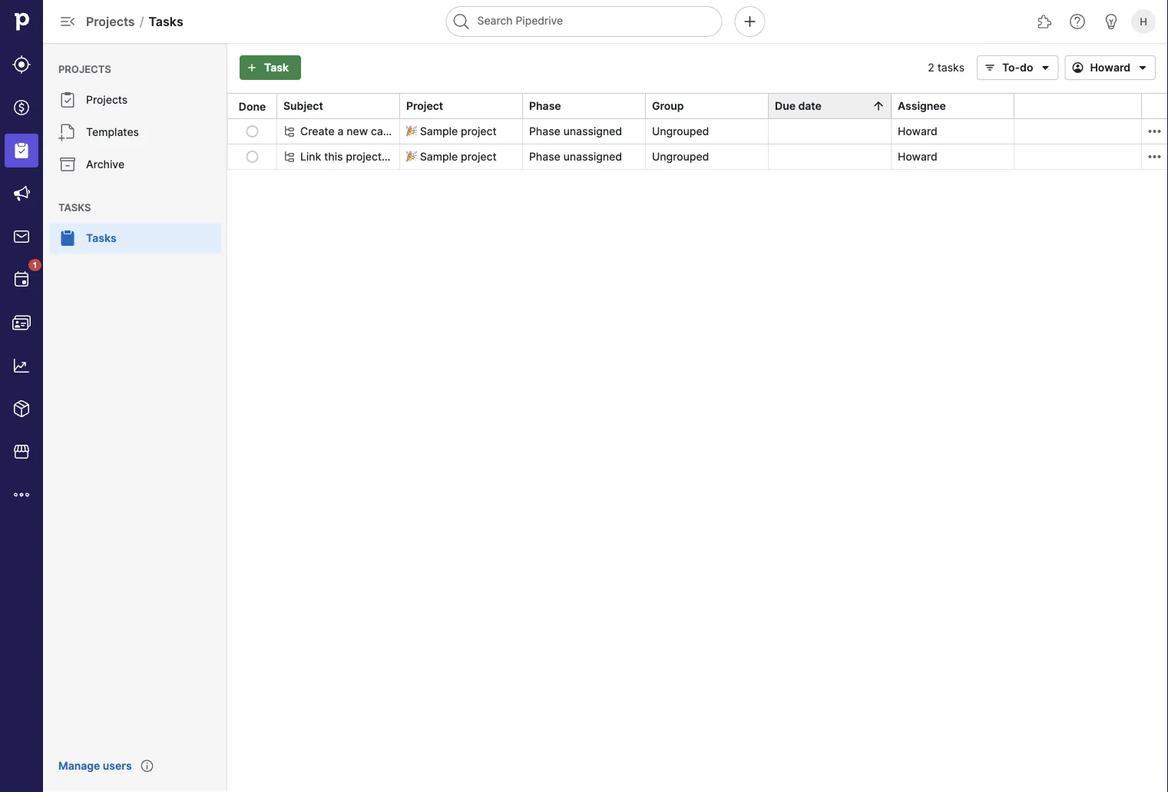 Task type: describe. For each thing, give the bounding box(es) containing it.
task button
[[240, 55, 301, 80]]

phase inside button
[[529, 99, 561, 113]]

project
[[406, 99, 443, 113]]

1 link
[[5, 259, 41, 297]]

due
[[775, 99, 796, 113]]

archive
[[86, 158, 125, 171]]

phase for create a new calendar event
[[529, 125, 561, 138]]

products image
[[12, 399, 31, 418]]

task
[[264, 61, 289, 74]]

home image
[[10, 10, 33, 33]]

to-do
[[1002, 61, 1034, 74]]

campaigns image
[[12, 184, 31, 203]]

/
[[140, 14, 144, 29]]

2 horizontal spatial color primary image
[[1037, 58, 1055, 77]]

sales assistant image
[[1102, 12, 1121, 31]]

done button
[[233, 94, 272, 119]]

unassigned for link this project to a won deal
[[564, 150, 622, 163]]

archive link
[[49, 149, 221, 180]]

manage
[[58, 759, 100, 772]]

new
[[347, 125, 368, 138]]

calendar
[[371, 125, 415, 138]]

row containing link this project to a won deal
[[228, 144, 1168, 169]]

link this project to a won deal
[[300, 150, 453, 163]]

project for a
[[461, 150, 497, 163]]

leads image
[[12, 55, 31, 74]]

0 vertical spatial tasks
[[149, 14, 183, 29]]

subject
[[283, 99, 323, 113]]

0 vertical spatial projects
[[86, 14, 135, 29]]

create
[[300, 125, 335, 138]]

ungrouped for link this project to a won deal
[[652, 150, 709, 163]]

projects image
[[12, 141, 31, 160]]

projects link
[[49, 85, 221, 115]]

howard button
[[1065, 55, 1156, 80]]

done
[[239, 100, 266, 113]]

howard for link this project to a won deal
[[898, 150, 938, 163]]

tasks
[[938, 61, 965, 74]]

project for event
[[461, 125, 497, 138]]

grid containing subject
[[227, 92, 1168, 170]]

1 vertical spatial projects
[[58, 63, 111, 75]]

templates
[[86, 126, 139, 139]]

quick help image
[[1069, 12, 1087, 31]]

phase for link this project to a won deal
[[529, 150, 561, 163]]

1 horizontal spatial color primary image
[[981, 61, 999, 74]]

tasks menu item
[[43, 223, 227, 254]]

date
[[799, 99, 822, 113]]

color undefined image for tasks
[[58, 229, 77, 247]]

row containing subject
[[228, 93, 1168, 119]]

deals image
[[12, 98, 31, 117]]

assignee
[[898, 99, 946, 113]]

h
[[1140, 15, 1148, 27]]

1 vertical spatial tasks
[[58, 201, 91, 213]]

due date button
[[769, 94, 891, 118]]

color undefined image for archive
[[58, 155, 77, 174]]

ungrouped for create a new calendar event
[[652, 125, 709, 138]]

a inside link this project to a won deal button
[[398, 150, 404, 163]]

phase unassigned for link this project to a won deal
[[529, 150, 622, 163]]

menu toggle image
[[58, 12, 77, 31]]

row containing create a new calendar event
[[228, 119, 1168, 144]]

projects / tasks
[[86, 14, 183, 29]]

🎉  sample project link for link this project to a won deal
[[406, 149, 497, 165]]

to-do button
[[977, 55, 1059, 80]]

phase unassigned for create a new calendar event
[[529, 125, 622, 138]]

this
[[324, 150, 343, 163]]

howard inside 'howard' button
[[1090, 61, 1131, 74]]



Task type: locate. For each thing, give the bounding box(es) containing it.
0 vertical spatial phase
[[529, 99, 561, 113]]

link this project to a won deal button
[[300, 149, 453, 165]]

🎉  sample project for link this project to a won deal
[[406, 150, 497, 163]]

users
[[103, 759, 132, 772]]

🎉  sample project link
[[406, 123, 497, 139], [406, 149, 497, 165]]

🎉 for a
[[406, 150, 417, 163]]

2 row from the top
[[228, 119, 1168, 144]]

0 vertical spatial 🎉  sample project link
[[406, 123, 497, 139]]

1 ungrouped from the top
[[652, 125, 709, 138]]

0 horizontal spatial a
[[338, 125, 344, 138]]

0 vertical spatial unassigned
[[564, 125, 622, 138]]

color undefined image inside tasks link
[[58, 229, 77, 247]]

tasks
[[149, 14, 183, 29], [58, 201, 91, 213], [86, 232, 116, 245]]

0 vertical spatial color undefined image
[[58, 123, 77, 141]]

1
[[33, 260, 37, 270]]

🎉  sample project link for create a new calendar event
[[406, 123, 497, 139]]

1 color undefined image from the top
[[58, 91, 77, 109]]

project left to
[[346, 150, 382, 163]]

0 vertical spatial color undefined image
[[58, 91, 77, 109]]

more image
[[12, 486, 31, 504]]

projects down menu toggle "image"
[[58, 63, 111, 75]]

🎉  sample project link down event on the left top
[[406, 149, 497, 165]]

project button
[[400, 94, 522, 118]]

tasks link
[[49, 223, 221, 254]]

2 vertical spatial phase
[[529, 150, 561, 163]]

1 horizontal spatial color undefined image
[[58, 123, 77, 141]]

color primary image left to-
[[981, 61, 999, 74]]

create a new calendar event
[[300, 125, 447, 138]]

group button
[[646, 94, 768, 118]]

2 phase unassigned from the top
[[529, 150, 622, 163]]

2 tasks
[[928, 61, 965, 74]]

Search Pipedrive field
[[446, 6, 723, 37]]

0 vertical spatial phase unassigned
[[529, 125, 622, 138]]

sample for link this project to a won deal
[[420, 150, 458, 163]]

1 vertical spatial color undefined image
[[58, 155, 77, 174]]

1 vertical spatial sample
[[420, 150, 458, 163]]

menu containing projects
[[43, 43, 227, 792]]

1 🎉  sample project link from the top
[[406, 123, 497, 139]]

ungrouped
[[652, 125, 709, 138], [652, 150, 709, 163]]

1 🎉  sample project from the top
[[406, 125, 497, 138]]

1 vertical spatial a
[[398, 150, 404, 163]]

1 vertical spatial phase unassigned
[[529, 150, 622, 163]]

1 vertical spatial ungrouped
[[652, 150, 709, 163]]

do
[[1020, 61, 1034, 74]]

phase
[[529, 99, 561, 113], [529, 125, 561, 138], [529, 150, 561, 163]]

color primary image right do
[[1037, 58, 1055, 77]]

1 🎉 from the top
[[406, 125, 417, 138]]

project right deal
[[461, 150, 497, 163]]

2 vertical spatial howard
[[898, 150, 938, 163]]

1 vertical spatial 🎉  sample project link
[[406, 149, 497, 165]]

🎉
[[406, 125, 417, 138], [406, 150, 417, 163]]

color primary inverted image
[[243, 61, 261, 74]]

project inside button
[[346, 150, 382, 163]]

1 unassigned from the top
[[564, 125, 622, 138]]

templates link
[[49, 117, 221, 147]]

color undefined image inside projects link
[[58, 91, 77, 109]]

1 horizontal spatial a
[[398, 150, 404, 163]]

2 vertical spatial tasks
[[86, 232, 116, 245]]

1 vertical spatial 🎉
[[406, 150, 417, 163]]

0 vertical spatial a
[[338, 125, 344, 138]]

sample up deal
[[420, 125, 458, 138]]

group
[[652, 99, 684, 113]]

🎉  sample project up deal
[[406, 125, 497, 138]]

subject button
[[277, 94, 399, 118]]

1 vertical spatial color undefined image
[[12, 270, 31, 289]]

sample
[[420, 125, 458, 138], [420, 150, 458, 163]]

a
[[338, 125, 344, 138], [398, 150, 404, 163]]

2 🎉 from the top
[[406, 150, 417, 163]]

0 vertical spatial sample
[[420, 125, 458, 138]]

2
[[928, 61, 935, 74]]

color undefined image inside 1 link
[[12, 270, 31, 289]]

0 horizontal spatial color primary image
[[873, 100, 885, 112]]

color undefined image left archive
[[58, 155, 77, 174]]

sample for create a new calendar event
[[420, 125, 458, 138]]

0 vertical spatial ungrouped
[[652, 125, 709, 138]]

2 phase from the top
[[529, 125, 561, 138]]

howard
[[1090, 61, 1131, 74], [898, 125, 938, 138], [898, 150, 938, 163]]

2 vertical spatial projects
[[86, 93, 128, 106]]

sales inbox image
[[12, 227, 31, 246]]

howard for create a new calendar event
[[898, 125, 938, 138]]

1 row from the top
[[228, 93, 1168, 119]]

a right to
[[398, 150, 404, 163]]

color undefined image inside 'archive' link
[[58, 155, 77, 174]]

to-
[[1002, 61, 1020, 74]]

color undefined image for projects
[[58, 91, 77, 109]]

0 vertical spatial 🎉  sample project
[[406, 125, 497, 138]]

event
[[418, 125, 447, 138]]

1 vertical spatial 🎉  sample project
[[406, 150, 497, 163]]

color undefined image down sales inbox image at top left
[[12, 270, 31, 289]]

0 vertical spatial howard
[[1090, 61, 1131, 74]]

manage users button
[[49, 752, 141, 780]]

info image
[[141, 760, 153, 772]]

unassigned
[[564, 125, 622, 138], [564, 150, 622, 163]]

phase unassigned
[[529, 125, 622, 138], [529, 150, 622, 163]]

grid
[[227, 92, 1168, 170]]

0 horizontal spatial color undefined image
[[12, 270, 31, 289]]

2 vertical spatial color undefined image
[[58, 229, 77, 247]]

color undefined image right deals icon
[[58, 91, 77, 109]]

2 ungrouped from the top
[[652, 150, 709, 163]]

🎉 right to
[[406, 150, 417, 163]]

3 phase from the top
[[529, 150, 561, 163]]

row
[[228, 93, 1168, 119], [228, 119, 1168, 144], [228, 144, 1168, 169]]

assignee button
[[892, 94, 1014, 118]]

🎉 left event on the left top
[[406, 125, 417, 138]]

1 vertical spatial unassigned
[[564, 150, 622, 163]]

create a new calendar event button
[[300, 123, 447, 139]]

2 sample from the top
[[420, 150, 458, 163]]

quick add image
[[741, 12, 759, 31]]

color undefined image inside templates link
[[58, 123, 77, 141]]

🎉  sample project for create a new calendar event
[[406, 125, 497, 138]]

won
[[407, 150, 428, 163]]

1 menu
[[0, 0, 43, 792]]

3 row from the top
[[228, 144, 1168, 169]]

phase button
[[523, 94, 645, 118]]

menu item
[[0, 129, 43, 172]]

color undefined image left the templates
[[58, 123, 77, 141]]

due date
[[775, 99, 822, 113]]

1 phase from the top
[[529, 99, 561, 113]]

2 unassigned from the top
[[564, 150, 622, 163]]

color primary image inside "due date" button
[[873, 100, 885, 112]]

projects left /
[[86, 14, 135, 29]]

color undefined image right sales inbox image at top left
[[58, 229, 77, 247]]

3 color undefined image from the top
[[58, 229, 77, 247]]

color primary image
[[1037, 58, 1055, 77], [981, 61, 999, 74], [873, 100, 885, 112]]

manage users
[[58, 759, 132, 772]]

sample down event on the left top
[[420, 150, 458, 163]]

1 vertical spatial howard
[[898, 125, 938, 138]]

🎉  sample project
[[406, 125, 497, 138], [406, 150, 497, 163]]

2 🎉  sample project link from the top
[[406, 149, 497, 165]]

projects
[[86, 14, 135, 29], [58, 63, 111, 75], [86, 93, 128, 106]]

color undefined image
[[58, 123, 77, 141], [12, 270, 31, 289]]

menu
[[43, 43, 227, 792]]

🎉 for event
[[406, 125, 417, 138]]

1 phase unassigned from the top
[[529, 125, 622, 138]]

unassigned for create a new calendar event
[[564, 125, 622, 138]]

projects up the templates
[[86, 93, 128, 106]]

0 vertical spatial 🎉
[[406, 125, 417, 138]]

project
[[461, 125, 497, 138], [346, 150, 382, 163], [461, 150, 497, 163]]

🎉  sample project down event on the left top
[[406, 150, 497, 163]]

tasks inside menu item
[[86, 232, 116, 245]]

2 color undefined image from the top
[[58, 155, 77, 174]]

color secondary image
[[1146, 122, 1164, 141], [283, 125, 296, 138], [1146, 147, 1164, 166], [283, 151, 296, 163]]

color undefined image
[[58, 91, 77, 109], [58, 155, 77, 174], [58, 229, 77, 247]]

project down project button
[[461, 125, 497, 138]]

1 sample from the top
[[420, 125, 458, 138]]

marketplace image
[[12, 442, 31, 461]]

color primary image
[[1134, 58, 1152, 77], [1069, 61, 1087, 74], [246, 125, 259, 138], [246, 151, 259, 163]]

contacts image
[[12, 313, 31, 332]]

deal
[[431, 150, 453, 163]]

🎉  sample project link up deal
[[406, 123, 497, 139]]

a inside create a new calendar event button
[[338, 125, 344, 138]]

to
[[385, 150, 395, 163]]

2 🎉  sample project from the top
[[406, 150, 497, 163]]

h button
[[1129, 6, 1159, 37]]

a left new
[[338, 125, 344, 138]]

link
[[300, 150, 321, 163]]

insights image
[[12, 356, 31, 375]]

color primary image left assignee in the right of the page
[[873, 100, 885, 112]]

1 vertical spatial phase
[[529, 125, 561, 138]]



Task type: vqa. For each thing, say whether or not it's contained in the screenshot.
H button
yes



